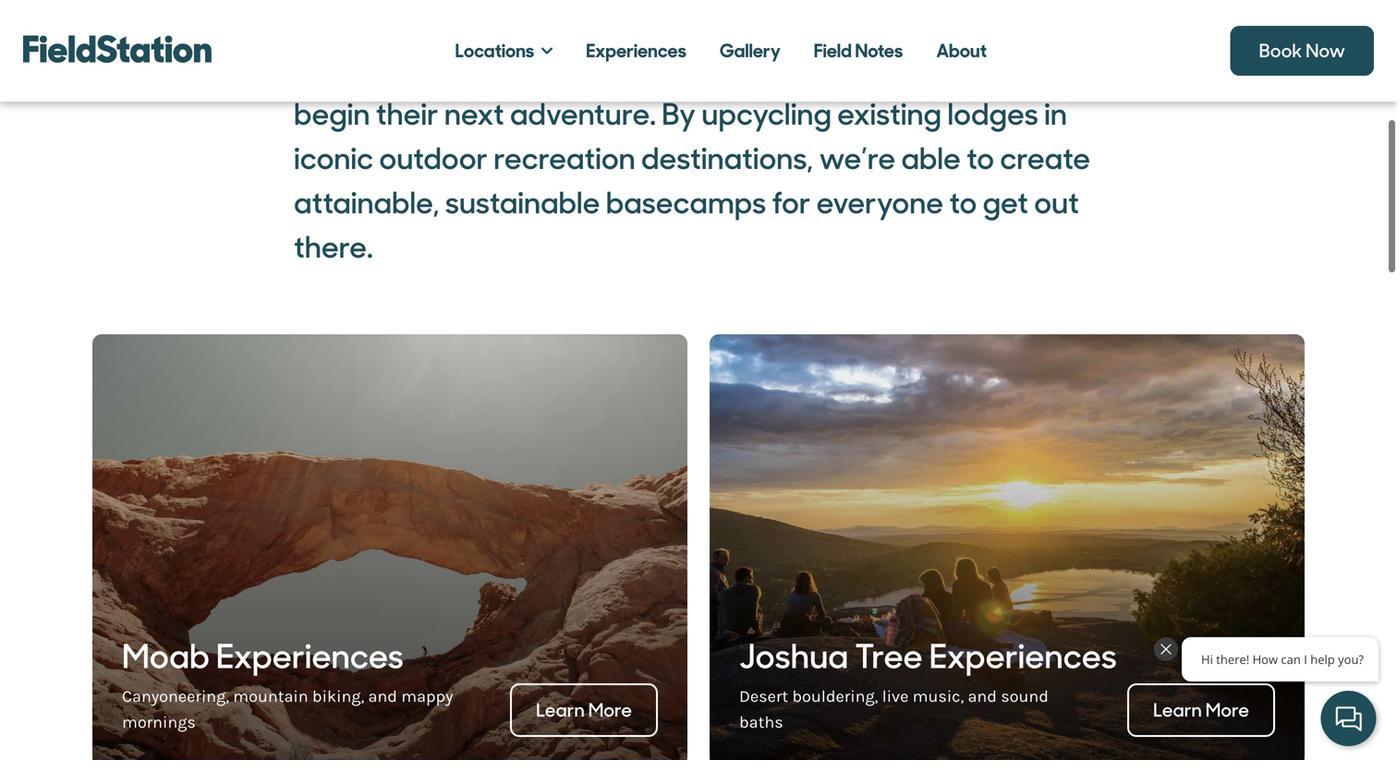 Task type: describe. For each thing, give the bounding box(es) containing it.
outdoor
[[379, 139, 488, 178]]

all
[[294, 50, 325, 90]]

0 vertical spatial to
[[1049, 50, 1076, 90]]

field for field station brings lodging, retail, rentals and experiences all under one roof, offering everyone a welcoming place to begin their next adventure. by upcycling existing lodges in iconic outdoor recreation destinations, we're able to create attainable, sustainable basecamps for everyone to get out there.
[[294, 6, 357, 45]]

1 vertical spatial to
[[967, 139, 995, 178]]

1 vertical spatial everyone
[[817, 183, 944, 223]]

create
[[1000, 139, 1091, 178]]

book
[[1259, 39, 1302, 63]]

station
[[363, 6, 458, 45]]

experiences link
[[570, 23, 703, 79]]

basecamps
[[606, 183, 766, 223]]

able
[[902, 139, 961, 178]]

learn more link for moab experiences
[[512, 686, 656, 736]]

brings
[[464, 6, 548, 45]]

attainable,
[[294, 183, 440, 223]]

joshua tree experiences desert bouldering, live music, and sound baths
[[739, 635, 1117, 732]]

0 horizontal spatial everyone
[[654, 50, 781, 90]]

place
[[967, 50, 1043, 90]]

learn more for joshua tree experiences
[[1154, 699, 1250, 723]]

roof,
[[474, 50, 536, 90]]

gallery link
[[703, 23, 797, 79]]

baths
[[739, 713, 783, 732]]

about
[[937, 39, 987, 63]]

learn more link for joshua tree experiences
[[1129, 686, 1274, 736]]

a
[[787, 50, 805, 90]]

desert
[[739, 687, 788, 707]]

in
[[1045, 95, 1067, 134]]

gallery
[[720, 39, 781, 63]]

adventure.
[[510, 95, 656, 134]]

canyoneering,
[[122, 687, 229, 707]]

learn more for moab experiences
[[536, 699, 632, 723]]

mappy
[[401, 687, 453, 707]]

locations link
[[439, 23, 570, 79]]

recreation
[[494, 139, 636, 178]]

destinations,
[[641, 139, 813, 178]]

more for joshua tree experiences
[[1206, 699, 1250, 723]]

a group having a picnic at a viewpoint at sunset image
[[710, 335, 1305, 761]]



Task type: vqa. For each thing, say whether or not it's contained in the screenshot.
AND within Moab Experiences Canyoneering, mountain biking, and mappy mornings
yes



Task type: locate. For each thing, give the bounding box(es) containing it.
bouldering,
[[792, 687, 878, 707]]

and inside field station brings lodging, retail, rentals and experiences all under one roof, offering everyone a welcoming place to begin their next adventure. by upcycling existing lodges in iconic outdoor recreation destinations, we're able to create attainable, sustainable basecamps for everyone to get out there.
[[845, 6, 898, 45]]

and left the sound
[[968, 687, 997, 707]]

learn for joshua tree experiences
[[1154, 699, 1202, 723]]

biking,
[[312, 687, 364, 707]]

1 learn from the left
[[536, 699, 585, 723]]

moab experiences canyoneering, mountain biking, and mappy mornings
[[122, 635, 453, 732]]

we're
[[819, 139, 896, 178]]

moab
[[122, 635, 210, 679]]

0 horizontal spatial and
[[368, 687, 397, 707]]

2 learn more from the left
[[1154, 699, 1250, 723]]

0 horizontal spatial field
[[294, 6, 357, 45]]

1 horizontal spatial learn more
[[1154, 699, 1250, 723]]

2 learn more link from the left
[[1129, 686, 1274, 736]]

everyone down we're
[[817, 183, 944, 223]]

everyone
[[654, 50, 781, 90], [817, 183, 944, 223]]

field notes link
[[797, 23, 920, 79]]

music,
[[913, 687, 964, 707]]

there.
[[294, 228, 373, 267]]

book now
[[1259, 39, 1346, 63]]

2 horizontal spatial and
[[968, 687, 997, 707]]

offering
[[542, 50, 649, 90]]

under
[[330, 50, 411, 90]]

field station logo image
[[23, 26, 212, 72]]

experiences up 'biking,'
[[216, 635, 404, 679]]

learn more link
[[512, 686, 656, 736], [1129, 686, 1274, 736]]

and inside joshua tree experiences desert bouldering, live music, and sound baths
[[968, 687, 997, 707]]

2 more from the left
[[1206, 699, 1250, 723]]

0 horizontal spatial learn more link
[[512, 686, 656, 736]]

locations
[[455, 39, 534, 63]]

field inside field station brings lodging, retail, rentals and experiences all under one roof, offering everyone a welcoming place to begin their next adventure. by upcycling existing lodges in iconic outdoor recreation destinations, we're able to create attainable, sustainable basecamps for everyone to get out there.
[[294, 6, 357, 45]]

lodging,
[[554, 6, 661, 45]]

get
[[983, 183, 1029, 223]]

2 learn from the left
[[1154, 699, 1202, 723]]

1 horizontal spatial learn
[[1154, 699, 1202, 723]]

iconic
[[294, 139, 373, 178]]

about link
[[920, 23, 1004, 79]]

0 horizontal spatial learn
[[536, 699, 585, 723]]

more
[[588, 699, 632, 723], [1206, 699, 1250, 723]]

0 vertical spatial everyone
[[654, 50, 781, 90]]

1 horizontal spatial learn more link
[[1129, 686, 1274, 736]]

mountain
[[233, 687, 308, 707]]

1 learn more link from the left
[[512, 686, 656, 736]]

upcycling
[[702, 95, 832, 134]]

begin
[[294, 95, 370, 134]]

1 horizontal spatial and
[[845, 6, 898, 45]]

everyone down retail,
[[654, 50, 781, 90]]

more for moab experiences
[[588, 699, 632, 723]]

experiences
[[586, 39, 687, 63], [216, 635, 404, 679], [930, 635, 1117, 679]]

experiences up the sound
[[930, 635, 1117, 679]]

1 horizontal spatial experiences
[[586, 39, 687, 63]]

field inside field notes link
[[814, 39, 852, 63]]

now
[[1306, 39, 1346, 63]]

sound
[[1001, 687, 1049, 707]]

existing
[[838, 95, 942, 134]]

to down lodges
[[967, 139, 995, 178]]

tree
[[855, 635, 923, 679]]

a red stone canyon image
[[92, 335, 688, 761]]

notes
[[855, 39, 903, 63]]

1 horizontal spatial more
[[1206, 699, 1250, 723]]

for
[[772, 183, 811, 223]]

rentals
[[747, 6, 839, 45]]

joshua
[[739, 635, 849, 679]]

retail,
[[667, 6, 741, 45]]

mornings
[[122, 713, 196, 732]]

their
[[376, 95, 439, 134]]

by
[[662, 95, 696, 134]]

0 horizontal spatial experiences
[[216, 635, 404, 679]]

experiences inside moab experiences canyoneering, mountain biking, and mappy mornings
[[216, 635, 404, 679]]

learn for moab experiences
[[536, 699, 585, 723]]

out
[[1034, 183, 1079, 223]]

to left the get
[[950, 183, 977, 223]]

learn more
[[536, 699, 632, 723], [1154, 699, 1250, 723]]

and left mappy
[[368, 687, 397, 707]]

live
[[882, 687, 909, 707]]

0 horizontal spatial more
[[588, 699, 632, 723]]

and inside moab experiences canyoneering, mountain biking, and mappy mornings
[[368, 687, 397, 707]]

sustainable
[[445, 183, 600, 223]]

field
[[294, 6, 357, 45], [814, 39, 852, 63]]

lodges
[[948, 95, 1039, 134]]

and up welcoming
[[845, 6, 898, 45]]

field notes
[[814, 39, 903, 63]]

field up the all
[[294, 6, 357, 45]]

1 more from the left
[[588, 699, 632, 723]]

1 horizontal spatial everyone
[[817, 183, 944, 223]]

to
[[1049, 50, 1076, 90], [967, 139, 995, 178], [950, 183, 977, 223]]

next
[[444, 95, 504, 134]]

0 horizontal spatial learn more
[[536, 699, 632, 723]]

to up in
[[1049, 50, 1076, 90]]

experiences
[[904, 6, 1071, 45]]

field right the a
[[814, 39, 852, 63]]

one
[[417, 50, 468, 90]]

1 horizontal spatial field
[[814, 39, 852, 63]]

2 vertical spatial to
[[950, 183, 977, 223]]

field for field notes
[[814, 39, 852, 63]]

welcoming
[[811, 50, 961, 90]]

book now link
[[1231, 26, 1374, 76]]

1 learn more from the left
[[536, 699, 632, 723]]

experiences inside joshua tree experiences desert bouldering, live music, and sound baths
[[930, 635, 1117, 679]]

and
[[845, 6, 898, 45], [368, 687, 397, 707], [968, 687, 997, 707]]

learn
[[536, 699, 585, 723], [1154, 699, 1202, 723]]

field station brings lodging, retail, rentals and experiences all under one roof, offering everyone a welcoming place to begin their next adventure. by upcycling existing lodges in iconic outdoor recreation destinations, we're able to create attainable, sustainable basecamps for everyone to get out there.
[[294, 6, 1091, 267]]

experiences up by
[[586, 39, 687, 63]]

2 horizontal spatial experiences
[[930, 635, 1117, 679]]



